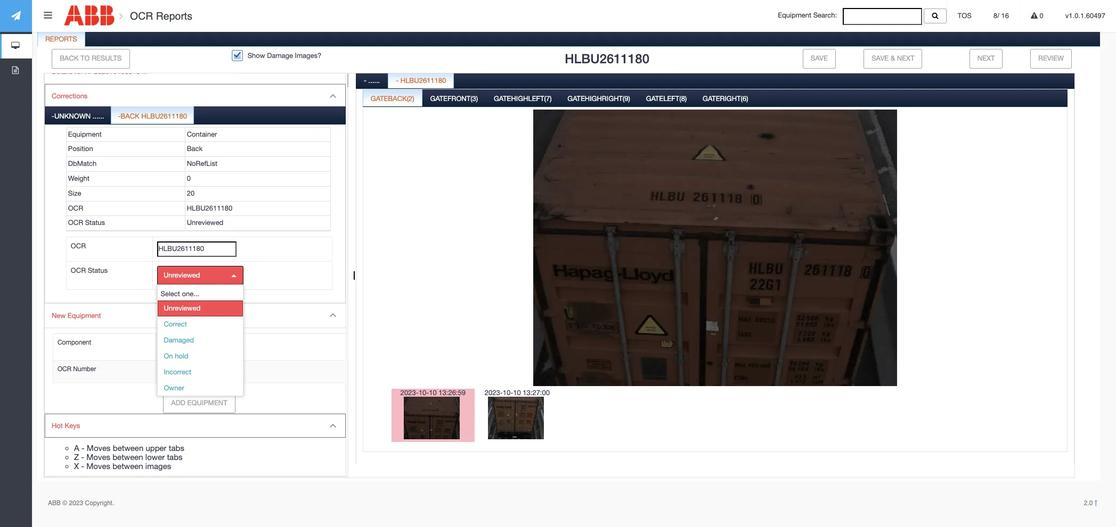 Task type: describe. For each thing, give the bounding box(es) containing it.
gatehighright(9) link
[[560, 89, 638, 110]]

correct option
[[158, 317, 243, 333]]

position
[[68, 145, 93, 153]]

tos
[[958, 12, 972, 20]]

unreviewed inside list box
[[163, 271, 200, 279]]

- right x
[[81, 463, 84, 472]]

on hold option
[[158, 349, 243, 365]]

tos button
[[947, 0, 982, 32]]

select one...
[[161, 290, 199, 298]]

back to results
[[60, 54, 122, 62]]

abb
[[48, 500, 61, 508]]

2023
[[69, 500, 83, 508]]

10- for 13:27:00
[[503, 389, 513, 397]]

v1.0.1.60497 button
[[1055, 0, 1116, 32]]

0 button
[[1020, 0, 1054, 32]]

on
[[164, 353, 173, 361]]

2 moves from the top
[[86, 454, 110, 463]]

dbmatch
[[68, 160, 97, 168]]

abb © 2023 copyright.
[[48, 500, 114, 508]]

save for save
[[811, 54, 828, 62]]

3 between from the top
[[113, 463, 143, 472]]

a
[[74, 444, 79, 454]]

on hold
[[164, 353, 188, 361]]

1 vertical spatial ocr status
[[71, 267, 108, 275]]

warning image
[[1031, 12, 1038, 19]]

upper
[[146, 444, 167, 454]]

0 vertical spatial status
[[85, 219, 105, 227]]

gateleft(8) link
[[639, 89, 694, 110]]

weight
[[68, 175, 89, 183]]

gatefront(3) link
[[423, 89, 485, 110]]

new equipment link
[[45, 304, 346, 329]]

new
[[52, 312, 66, 320]]

20
[[187, 190, 195, 198]]

- inside - hlbu2611180 link
[[396, 77, 399, 85]]

reports inside hlbu2611180 tab list
[[45, 35, 77, 43]]

ap20231010001547
[[85, 68, 148, 76]]

- ......
[[364, 77, 380, 85]]

select
[[161, 290, 180, 298]]

details
[[52, 68, 73, 76]]

reports link
[[38, 29, 84, 51]]

tabs right the lower at bottom left
[[167, 454, 182, 463]]

13:27:00
[[523, 389, 550, 397]]

menu inside hlbu2611180 tab list
[[44, 59, 346, 478]]

unreviewed list box
[[157, 267, 243, 285]]

noreflist
[[187, 160, 217, 168]]

3 moves from the top
[[86, 463, 110, 472]]

- hlbu2611180
[[396, 77, 446, 85]]

gatehighright(9)
[[568, 95, 630, 103]]

menu item containing new equipment
[[45, 304, 346, 414]]

corrections link
[[45, 84, 346, 109]]

...... inside menu
[[93, 112, 104, 120]]

gateback(2) link
[[363, 89, 422, 110]]

-back hlbu2611180
[[118, 112, 187, 120]]

number
[[73, 366, 96, 373]]

damage
[[267, 52, 293, 60]]

size
[[68, 190, 81, 198]]

to
[[80, 54, 90, 62]]

unreviewed option
[[158, 301, 243, 317]]

x
[[74, 463, 79, 472]]

1 horizontal spatial ......
[[368, 77, 380, 85]]

2.0
[[1084, 500, 1095, 508]]

review button
[[1030, 49, 1072, 69]]

hot keys link
[[45, 414, 346, 439]]

hold
[[175, 353, 188, 361]]

show damage images?
[[248, 52, 321, 60]]

8/ 16 button
[[983, 0, 1020, 32]]

results
[[92, 54, 122, 62]]

unknown
[[54, 112, 91, 120]]

&
[[891, 54, 895, 62]]

equipment inside 'tab list'
[[68, 130, 102, 138]]

save & next
[[872, 54, 914, 62]]

next inside button
[[897, 54, 914, 62]]

- ...... link
[[356, 71, 387, 92]]

save button
[[803, 49, 836, 69]]

-unknown ...... link
[[45, 106, 110, 124]]

add equipment
[[171, 400, 227, 408]]

1 between from the top
[[113, 444, 143, 454]]

- right z
[[81, 454, 84, 463]]

incorrect option
[[158, 365, 243, 381]]

10- for 13:26:59
[[419, 389, 429, 397]]

tab list containing gateback(2)
[[363, 89, 1068, 483]]

gatefront(3)
[[430, 95, 478, 103]]

component
[[58, 339, 91, 347]]

show
[[248, 52, 265, 60]]

gatehighleft(7) link
[[486, 89, 559, 110]]

list box containing unreviewed
[[158, 301, 243, 492]]

0 vertical spatial reports
[[156, 10, 192, 22]]

hlbu2611180 tab list
[[36, 29, 1100, 486]]

keys
[[65, 422, 80, 430]]

2023- for 2023-10-10 13:27:00
[[485, 389, 503, 397]]

©
[[63, 500, 67, 508]]

gateright(6) link
[[695, 89, 756, 110]]

2023-10-10 13:26:59
[[400, 389, 466, 397]]

copyright.
[[85, 500, 114, 508]]

one...
[[182, 290, 199, 298]]

back for back to results
[[60, 54, 78, 62]]

hlbu2611180 down corrections link
[[141, 112, 187, 120]]

corrections
[[52, 92, 88, 100]]

tab list containing - ......
[[356, 71, 1074, 486]]

back for back
[[187, 145, 203, 153]]

1 vertical spatial back
[[121, 112, 139, 120]]

details for ap20231010001547
[[52, 68, 148, 76]]

incorrect
[[164, 369, 191, 376]]

back to results button
[[52, 49, 130, 69]]

menu item containing a - moves between upper tabs
[[45, 414, 346, 477]]

gateleft(8)
[[646, 95, 687, 103]]

- inside the -unknown ...... link
[[52, 112, 54, 120]]



Task type: locate. For each thing, give the bounding box(es) containing it.
1 vertical spatial unreviewed
[[163, 271, 200, 279]]

save inside save button
[[811, 54, 828, 62]]

tab list inside menu
[[45, 106, 346, 303]]

2 vertical spatial back
[[187, 145, 203, 153]]

10 left the 13:27:00
[[513, 389, 521, 397]]

2 horizontal spatial back
[[187, 145, 203, 153]]

- right a
[[81, 444, 85, 454]]

menu item containing corrections
[[45, 84, 346, 304]]

hlbu2611180 up gateback(2)
[[400, 77, 446, 85]]

moves right z
[[86, 454, 110, 463]]

8/
[[994, 12, 999, 20]]

None field
[[843, 8, 922, 25], [157, 242, 237, 257], [843, 8, 922, 25], [157, 242, 237, 257]]

2023- for 2023-10-10 13:26:59
[[400, 389, 419, 397]]

add
[[171, 400, 185, 408]]

0
[[1038, 12, 1044, 20], [187, 175, 191, 183]]

unreviewed down select one...
[[164, 305, 200, 313]]

next button
[[969, 49, 1003, 69]]

0 right 16
[[1038, 12, 1044, 20]]

row group inside 'tab list'
[[67, 128, 330, 231]]

back down ap20231010001547
[[121, 112, 139, 120]]

z
[[74, 454, 79, 463]]

0 vertical spatial back
[[60, 54, 78, 62]]

2023-10-10 13:27:00
[[485, 389, 550, 397]]

equipment right 'new'
[[68, 312, 101, 320]]

tabs right upper
[[169, 444, 184, 454]]

1 10- from the left
[[419, 389, 429, 397]]

1 10 from the left
[[429, 389, 437, 397]]

unreviewed inside option
[[164, 305, 200, 313]]

1 vertical spatial status
[[88, 267, 108, 275]]

0 vertical spatial ocr status
[[68, 219, 105, 227]]

0 horizontal spatial back
[[60, 54, 78, 62]]

list box
[[158, 301, 243, 492]]

add equipment button
[[163, 394, 235, 414]]

1 vertical spatial reports
[[45, 35, 77, 43]]

- up gateback(2) link
[[364, 77, 366, 85]]

container
[[187, 130, 217, 138]]

row group containing equipment
[[67, 128, 330, 231]]

hlbu2611180 up gatehighright(9)
[[565, 51, 649, 66]]

row group
[[67, 128, 330, 231]]

save
[[811, 54, 828, 62], [872, 54, 889, 62]]

status down weight
[[85, 219, 105, 227]]

10
[[429, 389, 437, 397], [513, 389, 521, 397]]

status
[[85, 219, 105, 227], [88, 267, 108, 275]]

0 vertical spatial 0
[[1038, 12, 1044, 20]]

details for ap20231010001547 link
[[45, 60, 346, 84]]

1 moves from the top
[[87, 444, 111, 454]]

1 menu item from the top
[[45, 84, 346, 304]]

0 horizontal spatial 2023-
[[400, 389, 419, 397]]

0 horizontal spatial save
[[811, 54, 828, 62]]

0 horizontal spatial 0
[[187, 175, 191, 183]]

1 horizontal spatial 0
[[1038, 12, 1044, 20]]

between
[[113, 444, 143, 454], [113, 454, 143, 463], [113, 463, 143, 472]]

...... up gateback(2)
[[368, 77, 380, 85]]

unreviewed up select one...
[[163, 271, 200, 279]]

navigation
[[0, 0, 32, 83]]

1 vertical spatial 0
[[187, 175, 191, 183]]

correct
[[164, 321, 187, 329]]

0 vertical spatial ......
[[368, 77, 380, 85]]

- right -unknown ......
[[118, 112, 121, 120]]

1 horizontal spatial 10
[[513, 389, 521, 397]]

0 horizontal spatial next
[[897, 54, 914, 62]]

moves
[[87, 444, 111, 454], [86, 454, 110, 463], [86, 463, 110, 472]]

8/ 16
[[994, 12, 1009, 20]]

review
[[1038, 54, 1064, 62]]

2 between from the top
[[113, 454, 143, 463]]

owner option
[[158, 381, 243, 397]]

0 horizontal spatial 10
[[429, 389, 437, 397]]

1 horizontal spatial save
[[872, 54, 889, 62]]

0 vertical spatial unreviewed
[[187, 219, 223, 227]]

menu
[[44, 59, 346, 478]]

v1.0.1.60497
[[1065, 12, 1105, 20]]

for
[[75, 68, 83, 76]]

next down '8/'
[[977, 54, 995, 62]]

- inside - ...... link
[[364, 77, 366, 85]]

10 for 13:26:59
[[429, 389, 437, 397]]

images
[[145, 463, 171, 472]]

menu containing a - moves between upper tabs
[[44, 59, 346, 478]]

hot keys
[[52, 422, 80, 430]]

equipment up position
[[68, 130, 102, 138]]

- down corrections
[[52, 112, 54, 120]]

2 menu item from the top
[[45, 304, 346, 414]]

back inside button
[[60, 54, 78, 62]]

bars image
[[44, 11, 52, 20]]

next
[[897, 54, 914, 62], [977, 54, 995, 62]]

new equipment
[[52, 312, 101, 320]]

gateright(6)
[[703, 95, 748, 103]]

0 up 20
[[187, 175, 191, 183]]

equipment inside add equipment button
[[187, 400, 227, 408]]

None text field
[[160, 365, 231, 379]]

moves right a
[[87, 444, 111, 454]]

0 horizontal spatial reports
[[45, 35, 77, 43]]

gatehighleft(7)
[[494, 95, 552, 103]]

...... right unknown
[[93, 112, 104, 120]]

0 horizontal spatial ......
[[93, 112, 104, 120]]

next inside button
[[977, 54, 995, 62]]

equipment left search:
[[778, 11, 811, 19]]

tab list
[[356, 71, 1074, 486], [363, 89, 1068, 483], [45, 106, 346, 303]]

equipment
[[778, 11, 811, 19], [68, 130, 102, 138], [68, 312, 101, 320], [187, 400, 227, 408]]

1 horizontal spatial back
[[121, 112, 139, 120]]

1 save from the left
[[811, 54, 828, 62]]

10 left the 13:26:59
[[429, 389, 437, 397]]

back down container
[[187, 145, 203, 153]]

tabs
[[169, 444, 184, 454], [167, 454, 182, 463]]

long arrow up image
[[1095, 501, 1097, 507]]

10- left the 13:26:59
[[419, 389, 429, 397]]

menu item
[[45, 84, 346, 304], [45, 304, 346, 414], [45, 414, 346, 477]]

moves right x
[[86, 463, 110, 472]]

hot
[[52, 422, 63, 430]]

- up gateback(2)
[[396, 77, 399, 85]]

damaged option
[[158, 333, 243, 349]]

1 2023- from the left
[[400, 389, 419, 397]]

10 for 13:27:00
[[513, 389, 521, 397]]

save & next button
[[864, 49, 922, 69]]

13:26:59
[[439, 389, 466, 397]]

none text field inside menu item
[[160, 365, 231, 379]]

hlbu2611180
[[565, 51, 649, 66], [400, 77, 446, 85], [141, 112, 187, 120], [187, 204, 232, 212]]

lower
[[145, 454, 165, 463]]

gateback(2)
[[371, 95, 414, 103]]

equipment search:
[[778, 11, 843, 19]]

tab list containing -unknown ......
[[45, 106, 346, 303]]

ocr status down "size"
[[68, 219, 105, 227]]

ocr status
[[68, 219, 105, 227], [71, 267, 108, 275]]

2 vertical spatial unreviewed
[[164, 305, 200, 313]]

- inside "-back hlbu2611180" link
[[118, 112, 121, 120]]

back up details on the left of the page
[[60, 54, 78, 62]]

images?
[[295, 52, 321, 60]]

next right &
[[897, 54, 914, 62]]

search image
[[932, 12, 938, 19]]

2023-
[[400, 389, 419, 397], [485, 389, 503, 397]]

save for save & next
[[872, 54, 889, 62]]

owner
[[164, 384, 184, 392]]

ocr status up new equipment
[[71, 267, 108, 275]]

save left &
[[872, 54, 889, 62]]

3 menu item from the top
[[45, 414, 346, 477]]

0 inside dropdown button
[[1038, 12, 1044, 20]]

equipment inside 'new equipment' link
[[68, 312, 101, 320]]

2 10- from the left
[[503, 389, 513, 397]]

a - moves between upper tabs z - moves between lower tabs x - moves between images
[[74, 444, 184, 472]]

10- left the 13:27:00
[[503, 389, 513, 397]]

1 horizontal spatial 10-
[[503, 389, 513, 397]]

damaged
[[164, 337, 194, 345]]

2 save from the left
[[872, 54, 889, 62]]

unreviewed down 20
[[187, 219, 223, 227]]

search:
[[813, 11, 837, 19]]

16
[[1001, 12, 1009, 20]]

status up new equipment
[[88, 267, 108, 275]]

- hlbu2611180 link
[[388, 71, 453, 92]]

1 vertical spatial ......
[[93, 112, 104, 120]]

2023- left the 13:26:59
[[400, 389, 419, 397]]

0 horizontal spatial 10-
[[419, 389, 429, 397]]

0 inside 'tab list'
[[187, 175, 191, 183]]

1 horizontal spatial 2023-
[[485, 389, 503, 397]]

2 next from the left
[[977, 54, 995, 62]]

ocr status inside row group
[[68, 219, 105, 227]]

2 10 from the left
[[513, 389, 521, 397]]

2023- right the 13:26:59
[[485, 389, 503, 397]]

10-
[[419, 389, 429, 397], [503, 389, 513, 397]]

-back hlbu2611180 link
[[112, 106, 193, 124]]

1 horizontal spatial reports
[[156, 10, 192, 22]]

unreviewed
[[187, 219, 223, 227], [163, 271, 200, 279], [164, 305, 200, 313]]

save down search:
[[811, 54, 828, 62]]

hlbu2611180 down 20
[[187, 204, 232, 212]]

1 next from the left
[[897, 54, 914, 62]]

save inside the save & next button
[[872, 54, 889, 62]]

ocr number
[[58, 366, 96, 373]]

equipment down owner "option"
[[187, 400, 227, 408]]

ocr
[[130, 10, 153, 22], [68, 204, 83, 212], [68, 219, 83, 227], [71, 242, 86, 250], [71, 267, 86, 275], [58, 366, 71, 373]]

2 2023- from the left
[[485, 389, 503, 397]]

ocr reports
[[127, 10, 192, 22]]

1 horizontal spatial next
[[977, 54, 995, 62]]

back
[[60, 54, 78, 62], [121, 112, 139, 120], [187, 145, 203, 153]]



Task type: vqa. For each thing, say whether or not it's contained in the screenshot.
2nd 10 from left
yes



